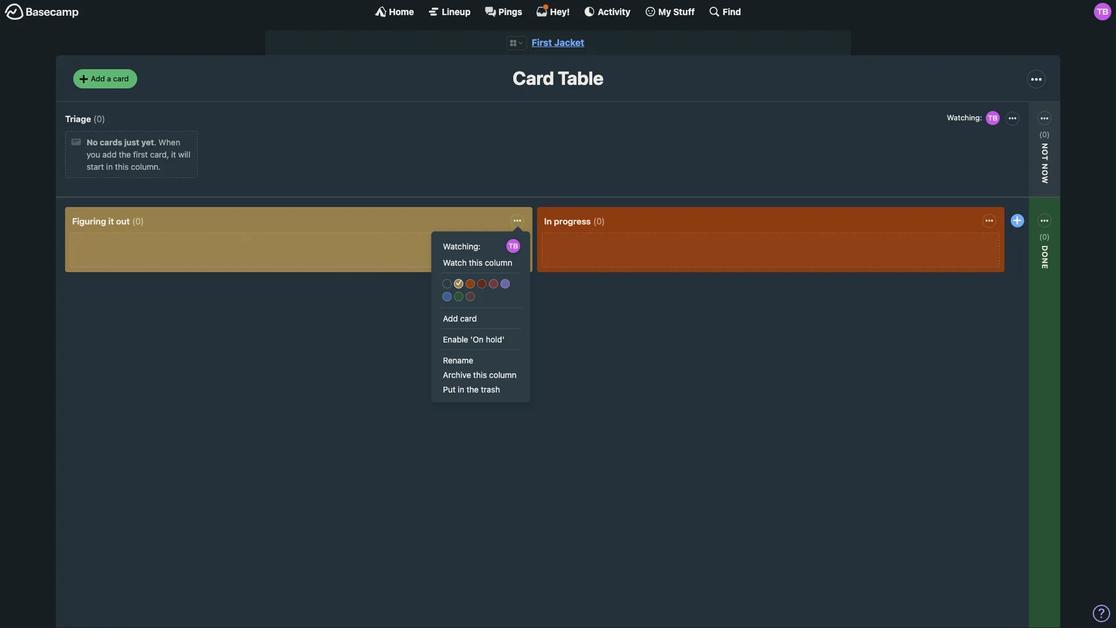 Task type: describe. For each thing, give the bounding box(es) containing it.
hey!
[[551, 6, 570, 17]]

color it pink image
[[489, 279, 499, 288]]

0 horizontal spatial tyler black image
[[505, 238, 522, 254]]

color it green image
[[454, 292, 464, 301]]

add a card
[[91, 74, 129, 83]]

just
[[124, 137, 139, 147]]

first
[[532, 37, 552, 48]]

lineup
[[442, 6, 471, 17]]

lineup link
[[428, 6, 471, 17]]

color it yellow image
[[454, 279, 464, 288]]

it inside . when you add the first card, it will start in this column.
[[171, 150, 176, 160]]

add card
[[443, 313, 477, 323]]

2 vertical spatial watching:
[[971, 255, 1009, 265]]

will
[[178, 150, 190, 160]]

d
[[1041, 245, 1050, 251]]

in progress link
[[544, 216, 591, 226]]

find button
[[709, 6, 742, 17]]

n
[[1041, 143, 1050, 149]]

the
[[119, 150, 131, 160]]

triage (0)
[[65, 113, 105, 124]]

(0) up d
[[1040, 232, 1050, 241]]

find
[[723, 6, 742, 17]]

color it purple image
[[501, 279, 510, 288]]

out
[[116, 216, 130, 226]]

my stuff
[[659, 6, 695, 17]]

rename link
[[440, 353, 522, 367]]

home
[[389, 6, 414, 17]]

color it brown image
[[466, 292, 475, 301]]

a
[[107, 74, 111, 83]]

add
[[102, 150, 117, 160]]

1 vertical spatial watching:
[[443, 241, 481, 251]]

first jacket
[[532, 37, 585, 48]]

0 vertical spatial tyler black image
[[1095, 3, 1112, 20]]

in
[[106, 162, 113, 172]]

you
[[87, 150, 100, 160]]

. when you add the first card, it will start in this column.
[[87, 137, 190, 172]]

switch accounts image
[[5, 3, 79, 21]]

activity
[[598, 6, 631, 17]]

color it orange image
[[466, 279, 475, 288]]

my
[[659, 6, 672, 17]]

card,
[[150, 150, 169, 160]]

pings button
[[485, 6, 523, 17]]

t
[[1041, 156, 1050, 161]]

table
[[558, 67, 604, 89]]

color it blue image
[[443, 292, 452, 301]]

0 vertical spatial watching:
[[948, 113, 983, 122]]

card table
[[513, 67, 604, 89]]

w
[[1041, 176, 1050, 184]]

figuring it out link
[[72, 216, 130, 226]]

no cards just yet
[[87, 137, 154, 147]]



Task type: locate. For each thing, give the bounding box(es) containing it.
first jacket link
[[532, 37, 585, 48]]

n down t
[[1041, 164, 1050, 170]]

main element
[[0, 0, 1117, 23]]

color it red image
[[478, 279, 487, 288]]

0 vertical spatial card
[[113, 74, 129, 83]]

card right a
[[113, 74, 129, 83]]

0 vertical spatial add
[[91, 74, 105, 83]]

no
[[87, 137, 98, 147]]

pings
[[499, 6, 523, 17]]

jacket
[[555, 37, 585, 48]]

.
[[154, 137, 156, 147]]

this
[[115, 162, 129, 172]]

column.
[[131, 162, 161, 172]]

triage
[[65, 113, 91, 124]]

1 vertical spatial n
[[1041, 258, 1050, 264]]

None submit
[[968, 167, 1050, 181], [440, 255, 522, 270], [968, 269, 1050, 283], [440, 332, 522, 346], [440, 367, 522, 382], [440, 382, 522, 396], [968, 167, 1050, 181], [440, 255, 522, 270], [968, 269, 1050, 283], [440, 332, 522, 346], [440, 367, 522, 382], [440, 382, 522, 396]]

0 vertical spatial o
[[1041, 149, 1050, 156]]

n down d
[[1041, 258, 1050, 264]]

(0) up n
[[1040, 130, 1050, 139]]

o down t
[[1041, 170, 1050, 176]]

activity link
[[584, 6, 631, 17]]

progress
[[554, 216, 591, 226]]

o for d o n e
[[1041, 251, 1050, 258]]

1 vertical spatial it
[[108, 216, 114, 226]]

1 horizontal spatial tyler black image
[[985, 110, 1001, 126]]

1 vertical spatial add
[[443, 313, 458, 323]]

(0)
[[93, 113, 105, 124], [1040, 130, 1050, 139], [132, 216, 144, 226], [594, 216, 605, 226], [1040, 232, 1050, 241]]

hey! button
[[537, 4, 570, 17]]

0 horizontal spatial add
[[91, 74, 105, 83]]

add for add card
[[443, 313, 458, 323]]

when
[[159, 137, 180, 147]]

stuff
[[674, 6, 695, 17]]

0 vertical spatial it
[[171, 150, 176, 160]]

it left out
[[108, 216, 114, 226]]

card
[[513, 67, 554, 89]]

add for add a card
[[91, 74, 105, 83]]

0 vertical spatial n
[[1041, 164, 1050, 170]]

1 horizontal spatial add
[[443, 313, 458, 323]]

1 vertical spatial card
[[460, 313, 477, 323]]

2 horizontal spatial tyler black image
[[1095, 3, 1112, 20]]

it left will
[[171, 150, 176, 160]]

tyler black image
[[1095, 3, 1112, 20], [985, 110, 1001, 126], [505, 238, 522, 254]]

card
[[113, 74, 129, 83], [460, 313, 477, 323]]

first
[[133, 150, 148, 160]]

1 vertical spatial o
[[1041, 170, 1050, 176]]

e
[[1041, 264, 1050, 269]]

1 o from the top
[[1041, 149, 1050, 156]]

add
[[91, 74, 105, 83], [443, 313, 458, 323]]

color it white image
[[443, 279, 452, 288]]

add card link
[[440, 311, 522, 325]]

2 vertical spatial tyler black image
[[505, 238, 522, 254]]

o for n o t n o w
[[1041, 149, 1050, 156]]

cards
[[100, 137, 122, 147]]

3 o from the top
[[1041, 251, 1050, 258]]

0 horizontal spatial card
[[113, 74, 129, 83]]

2 n from the top
[[1041, 258, 1050, 264]]

triage link
[[65, 113, 91, 124]]

figuring it out (0)
[[72, 216, 144, 226]]

option group
[[440, 276, 522, 305]]

my stuff button
[[645, 6, 695, 17]]

1 horizontal spatial card
[[460, 313, 477, 323]]

o
[[1041, 149, 1050, 156], [1041, 170, 1050, 176], [1041, 251, 1050, 258]]

1 n from the top
[[1041, 164, 1050, 170]]

(0) right 'triage' link
[[93, 113, 105, 124]]

home link
[[375, 6, 414, 17]]

(0) right progress
[[594, 216, 605, 226]]

watching:
[[948, 113, 983, 122], [443, 241, 481, 251], [971, 255, 1009, 265]]

o up e
[[1041, 251, 1050, 258]]

in progress (0)
[[544, 216, 605, 226]]

add a card link
[[73, 69, 137, 88]]

n
[[1041, 164, 1050, 170], [1041, 258, 1050, 264]]

card down color it brown icon
[[460, 313, 477, 323]]

rename
[[443, 355, 474, 365]]

yet
[[141, 137, 154, 147]]

start
[[87, 162, 104, 172]]

2 vertical spatial o
[[1041, 251, 1050, 258]]

0 horizontal spatial it
[[108, 216, 114, 226]]

d o n e
[[1041, 245, 1050, 269]]

in
[[544, 216, 552, 226]]

add left a
[[91, 74, 105, 83]]

add down color it blue image on the left of page
[[443, 313, 458, 323]]

2 o from the top
[[1041, 170, 1050, 176]]

o up w
[[1041, 149, 1050, 156]]

1 horizontal spatial it
[[171, 150, 176, 160]]

(0) right out
[[132, 216, 144, 226]]

figuring
[[72, 216, 106, 226]]

n o t n o w
[[1041, 143, 1050, 184]]

1 vertical spatial tyler black image
[[985, 110, 1001, 126]]

it
[[171, 150, 176, 160], [108, 216, 114, 226]]



Task type: vqa. For each thing, say whether or not it's contained in the screenshot.
the top Terry Turtle image
no



